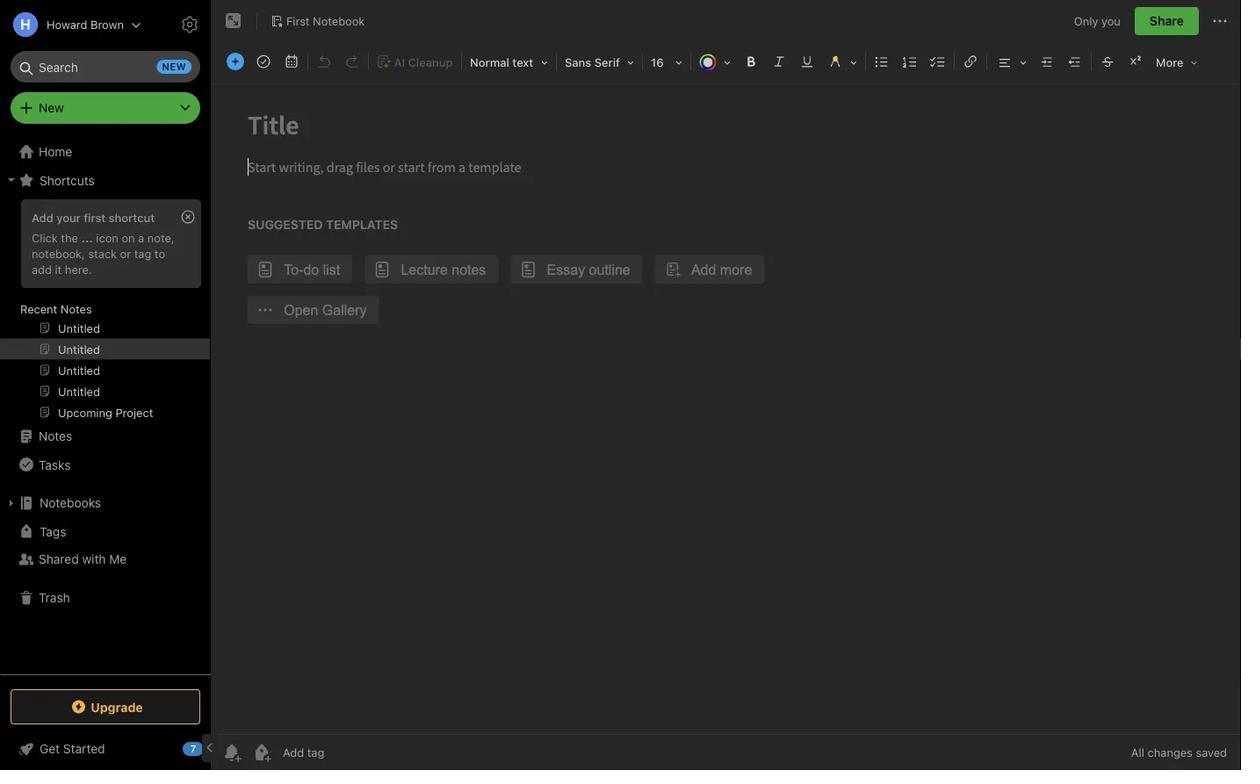 Task type: describe. For each thing, give the bounding box(es) containing it.
new button
[[11, 92, 200, 124]]

brown
[[90, 18, 124, 31]]

serif
[[594, 56, 620, 69]]

trash
[[39, 591, 70, 605]]

your
[[56, 211, 81, 224]]

note,
[[147, 231, 174, 244]]

first notebook button
[[264, 9, 371, 33]]

normal text
[[470, 56, 533, 69]]

Font color field
[[693, 49, 737, 75]]

more
[[1156, 56, 1184, 69]]

note window element
[[211, 0, 1241, 770]]

howard brown
[[47, 18, 124, 31]]

me
[[109, 552, 127, 567]]

or
[[120, 247, 131, 260]]

new search field
[[23, 51, 191, 83]]

a
[[138, 231, 144, 244]]

0 vertical spatial notes
[[60, 302, 92, 315]]

to
[[154, 247, 165, 260]]

Note Editor text field
[[211, 84, 1241, 734]]

only you
[[1074, 14, 1121, 27]]

tags button
[[0, 517, 210, 545]]

the
[[61, 231, 78, 244]]

bulleted list image
[[870, 49, 894, 74]]

add a reminder image
[[221, 742, 242, 763]]

tasks
[[39, 457, 71, 472]]

expand notebooks image
[[4, 496, 18, 510]]

icon
[[96, 231, 118, 244]]

only
[[1074, 14, 1098, 27]]

indent image
[[1035, 49, 1059, 74]]

tags
[[40, 524, 66, 539]]

...
[[81, 231, 93, 244]]

here.
[[65, 262, 92, 276]]

shared
[[39, 552, 79, 567]]

first notebook
[[286, 14, 365, 27]]

Help and Learning task checklist field
[[0, 735, 211, 763]]

Insert field
[[222, 49, 249, 74]]

Account field
[[0, 7, 141, 42]]

More field
[[1150, 49, 1204, 75]]

click
[[32, 231, 58, 244]]

notes link
[[0, 422, 210, 451]]

sans serif
[[565, 56, 620, 69]]

checklist image
[[926, 49, 950, 74]]

add tag image
[[251, 742, 272, 763]]

16
[[651, 56, 664, 69]]

Font family field
[[559, 49, 640, 75]]

tree containing home
[[0, 138, 211, 674]]

shortcuts
[[40, 173, 95, 187]]

upgrade button
[[11, 689, 200, 725]]

trash link
[[0, 584, 210, 612]]

notebooks link
[[0, 489, 210, 517]]

upgrade
[[91, 700, 143, 714]]

add your first shortcut
[[32, 211, 155, 224]]

Highlight field
[[821, 49, 863, 75]]

get
[[40, 742, 60, 756]]

home link
[[0, 138, 211, 166]]

Heading level field
[[464, 49, 554, 75]]

click the ...
[[32, 231, 93, 244]]

recent notes
[[20, 302, 92, 315]]

shortcut
[[109, 211, 155, 224]]

first
[[286, 14, 310, 27]]

add
[[32, 262, 52, 276]]

text
[[512, 56, 533, 69]]

shared with me
[[39, 552, 127, 567]]

home
[[39, 144, 72, 159]]



Task type: vqa. For each thing, say whether or not it's contained in the screenshot.
Alignment Field
yes



Task type: locate. For each thing, give the bounding box(es) containing it.
calendar event image
[[279, 49, 304, 74]]

changes
[[1148, 746, 1193, 759]]

first
[[84, 211, 106, 224]]

Search text field
[[23, 51, 188, 83]]

normal
[[470, 56, 509, 69]]

bold image
[[739, 49, 763, 74]]

share button
[[1135, 7, 1199, 35]]

new
[[39, 101, 64, 115]]

click to collapse image
[[204, 738, 217, 759]]

notes right recent
[[60, 302, 92, 315]]

italic image
[[767, 49, 791, 74]]

started
[[63, 742, 105, 756]]

recent
[[20, 302, 57, 315]]

7
[[190, 743, 196, 755]]

underline image
[[795, 49, 819, 74]]

notebook
[[313, 14, 365, 27]]

new
[[162, 61, 186, 72]]

outdent image
[[1063, 49, 1087, 74]]

with
[[82, 552, 106, 567]]

Alignment field
[[989, 49, 1033, 75]]

Font size field
[[645, 49, 689, 75]]

add
[[32, 211, 53, 224]]

notebook,
[[32, 247, 85, 260]]

notes up tasks
[[39, 429, 72, 444]]

all
[[1131, 746, 1144, 759]]

tasks button
[[0, 451, 210, 479]]

all changes saved
[[1131, 746, 1227, 759]]

expand note image
[[223, 11, 244, 32]]

saved
[[1196, 746, 1227, 759]]

shared with me link
[[0, 545, 210, 574]]

sans
[[565, 56, 591, 69]]

Add tag field
[[281, 745, 413, 760]]

superscript image
[[1123, 49, 1148, 74]]

howard
[[47, 18, 87, 31]]

share
[[1150, 14, 1184, 28]]

settings image
[[179, 14, 200, 35]]

notes
[[60, 302, 92, 315], [39, 429, 72, 444]]

task image
[[251, 49, 276, 74]]

on
[[122, 231, 135, 244]]

group inside tree
[[0, 194, 210, 429]]

numbered list image
[[898, 49, 922, 74]]

strikethrough image
[[1095, 49, 1120, 74]]

group containing add your first shortcut
[[0, 194, 210, 429]]

tree
[[0, 138, 211, 674]]

1 vertical spatial notes
[[39, 429, 72, 444]]

group
[[0, 194, 210, 429]]

get started
[[40, 742, 105, 756]]

you
[[1101, 14, 1121, 27]]

more actions image
[[1209, 11, 1231, 32]]

insert link image
[[958, 49, 983, 74]]

notebooks
[[40, 496, 101, 510]]

tag
[[134, 247, 151, 260]]

icon on a note, notebook, stack or tag to add it here.
[[32, 231, 174, 276]]

More actions field
[[1209, 7, 1231, 35]]

stack
[[88, 247, 117, 260]]

shortcuts button
[[0, 166, 210, 194]]

it
[[55, 262, 62, 276]]



